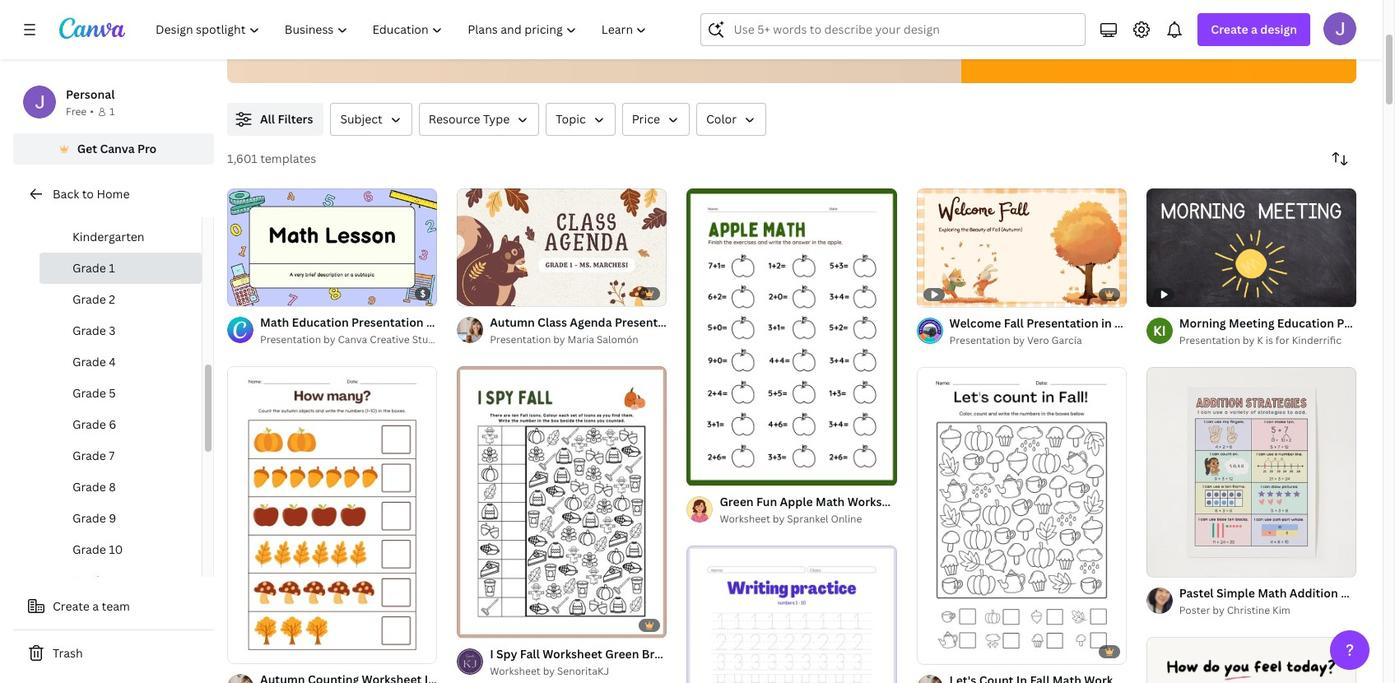Task type: describe. For each thing, give the bounding box(es) containing it.
i spy fall worksheet green brown link
[[490, 646, 678, 664]]

grade 2
[[72, 292, 115, 307]]

presentation by k is for kinderrific
[[1180, 333, 1342, 347]]

14 for presentation by maria salomón
[[487, 287, 497, 299]]

grade 11
[[72, 573, 121, 589]]

presentation by k is for kinderrific link
[[1180, 332, 1357, 349]]

grade 4
[[72, 354, 116, 370]]

grade for grade 1
[[72, 260, 106, 276]]

grade 10
[[72, 542, 123, 558]]

1 for 1 of 2 link related to k
[[1159, 557, 1163, 570]]

k
[[1258, 333, 1264, 347]]

all filters button
[[227, 103, 324, 136]]

grade 10 link
[[40, 534, 202, 566]]

1 for canva's 1 of 2 link
[[239, 644, 244, 656]]

poster by christine kim link
[[1180, 603, 1357, 619]]

design
[[1261, 21, 1298, 37]]

color button
[[697, 103, 767, 136]]

1 of 2 link for k
[[1147, 367, 1357, 577]]

ki link
[[1147, 318, 1173, 344]]

6
[[109, 417, 116, 432]]

to
[[82, 186, 94, 202]]

resource type
[[429, 111, 510, 127]]

studio
[[412, 333, 444, 347]]

get
[[77, 141, 97, 156]]

9
[[109, 511, 116, 526]]

home
[[97, 186, 130, 202]]

free
[[66, 105, 87, 119]]

trash
[[53, 646, 83, 661]]

grade 7
[[72, 448, 115, 464]]

$
[[420, 287, 426, 300]]

grade 9
[[72, 511, 116, 526]]

pastel simple math addition strategies poster image
[[1147, 367, 1357, 577]]

10
[[109, 542, 123, 558]]

i spy fall worksheet green brown image
[[457, 366, 667, 638]]

create a design button
[[1199, 13, 1311, 46]]

1 of 14 for presentation by maria salomón
[[469, 287, 497, 299]]

green inside i spy fall worksheet green brown worksheet by senoritakj
[[606, 647, 639, 662]]

green fun apple math worksheet worksheet by sprankel online
[[720, 494, 908, 526]]

autumn class agenda presentation in colorful playful style link
[[490, 314, 823, 332]]

1 of 2 link for canva
[[227, 366, 437, 664]]

create for create a team
[[53, 599, 90, 614]]

pastel simple math addition strategies poster by christine kim
[[1180, 585, 1396, 617]]

fun
[[757, 494, 778, 510]]

grade for grade 11
[[72, 573, 106, 589]]

grade 5 link
[[40, 378, 202, 409]]

1 for 1 of 14 link corresponding to presentation by maria salomón
[[469, 287, 474, 299]]

grade 8 link
[[40, 472, 202, 503]]

1 of 14 link for presentation by canva creative studio
[[227, 188, 437, 307]]

type
[[483, 111, 510, 127]]

jacob simon image
[[1324, 12, 1357, 45]]

agenda
[[570, 315, 612, 330]]

presentation by vero garcía link
[[950, 332, 1127, 349]]

grade for grade 6
[[72, 417, 106, 432]]

pre-
[[72, 198, 96, 213]]

grade for grade 9
[[72, 511, 106, 526]]

school
[[96, 198, 132, 213]]

kim
[[1273, 603, 1291, 617]]

christine
[[1228, 603, 1271, 617]]

vero
[[1028, 333, 1050, 347]]

grade 7 link
[[40, 441, 202, 472]]

Sort by button
[[1324, 142, 1357, 175]]

•
[[90, 105, 94, 119]]

presentation by maria salomón link
[[490, 332, 667, 348]]

grade 11 link
[[40, 566, 202, 597]]

grade 8
[[72, 479, 116, 495]]

1 of 14 for presentation by canva creative studio
[[239, 286, 267, 299]]

presentation by vero garcía
[[950, 333, 1083, 347]]

in
[[690, 315, 701, 330]]

is
[[1266, 333, 1274, 347]]

grade 6 link
[[40, 409, 202, 441]]

worksheet up worksheet by senoritakj link
[[543, 647, 603, 662]]

free •
[[66, 105, 94, 119]]

back to home link
[[13, 178, 214, 211]]

grade 4 link
[[40, 347, 202, 378]]

playful
[[752, 315, 792, 330]]

sprankel
[[787, 512, 829, 526]]

grade 3 link
[[40, 315, 202, 347]]

for
[[1276, 333, 1290, 347]]

grade 1
[[72, 260, 115, 276]]

by inside green fun apple math worksheet worksheet by sprankel online
[[773, 512, 785, 526]]

resource type button
[[419, 103, 540, 136]]

grade 5
[[72, 385, 116, 401]]

colorful hand drawn mood check social and emotional learning poster image
[[1147, 637, 1357, 684]]

autumn counting worksheet in brown and orange illustrative style image
[[227, 366, 437, 664]]

fall
[[520, 647, 540, 662]]

colorful
[[704, 315, 750, 330]]

by inside autumn class agenda presentation in colorful playful style presentation by maria salomón
[[554, 333, 565, 347]]

back
[[53, 186, 79, 202]]

grade for grade 4
[[72, 354, 106, 370]]

math education presentation skeleton in a purple white black lined style image
[[227, 188, 437, 307]]

subject button
[[331, 103, 412, 136]]

worksheet down spy
[[490, 665, 541, 679]]

grade for grade 8
[[72, 479, 106, 495]]

of for presentation by canva creative studio
[[246, 286, 255, 299]]

of for presentation by maria salomón
[[476, 287, 485, 299]]

pastel simple math addition strategies link
[[1180, 584, 1396, 603]]

i spy fall worksheet green brown worksheet by senoritakj
[[490, 647, 678, 679]]

1 for 1 of 14 link associated with presentation by canva creative studio
[[239, 286, 244, 299]]

7
[[109, 448, 115, 464]]

kinderrific
[[1293, 333, 1342, 347]]

topic
[[556, 111, 586, 127]]



Task type: locate. For each thing, give the bounding box(es) containing it.
a for team
[[92, 599, 99, 614]]

0 horizontal spatial 1 of 2
[[239, 644, 262, 656]]

presentation
[[615, 315, 687, 330], [260, 333, 321, 347], [490, 333, 551, 347], [950, 333, 1011, 347], [1180, 333, 1241, 347]]

worksheet down fun
[[720, 512, 771, 526]]

price
[[632, 111, 660, 127]]

subject
[[340, 111, 383, 127]]

grade 2 link
[[40, 284, 202, 315]]

green fun apple math worksheet image
[[687, 189, 897, 486]]

1 vertical spatial 1 of 2
[[239, 644, 262, 656]]

maria
[[568, 333, 595, 347]]

canva left pro
[[100, 141, 135, 156]]

1 14 from the left
[[257, 286, 267, 299]]

k is for kinderrific element
[[1147, 318, 1173, 344]]

1 horizontal spatial a
[[1252, 21, 1258, 37]]

1 of 2 link
[[227, 366, 437, 664], [1147, 367, 1357, 577]]

2 for presentation by canva creative studio
[[257, 644, 262, 656]]

1 horizontal spatial 1 of 14
[[469, 287, 497, 299]]

0 horizontal spatial 1 of 2 link
[[227, 366, 437, 664]]

0 horizontal spatial green
[[606, 647, 639, 662]]

online
[[831, 512, 863, 526]]

worksheet by sprankel online link
[[720, 511, 897, 528]]

6 grade from the top
[[72, 417, 106, 432]]

top level navigation element
[[145, 13, 662, 46]]

price button
[[622, 103, 690, 136]]

strategies
[[1342, 585, 1396, 601]]

0 horizontal spatial 1 of 14
[[239, 286, 267, 299]]

pre-school
[[72, 198, 132, 213]]

by
[[324, 333, 336, 347], [554, 333, 565, 347], [1013, 333, 1025, 347], [1243, 333, 1255, 347], [773, 512, 785, 526], [1213, 603, 1225, 617], [543, 665, 555, 679]]

create down grade 11
[[53, 599, 90, 614]]

10 grade from the top
[[72, 542, 106, 558]]

1 vertical spatial canva
[[338, 333, 368, 347]]

grade for grade 2
[[72, 292, 106, 307]]

a inside "create a design" dropdown button
[[1252, 21, 1258, 37]]

worksheet
[[848, 494, 908, 510], [720, 512, 771, 526], [543, 647, 603, 662], [490, 665, 541, 679]]

grade
[[72, 260, 106, 276], [72, 292, 106, 307], [72, 323, 106, 338], [72, 354, 106, 370], [72, 385, 106, 401], [72, 417, 106, 432], [72, 448, 106, 464], [72, 479, 106, 495], [72, 511, 106, 526], [72, 542, 106, 558], [72, 573, 106, 589]]

1 horizontal spatial math
[[1259, 585, 1288, 601]]

by right poster
[[1213, 603, 1225, 617]]

1 horizontal spatial create
[[1212, 21, 1249, 37]]

pro
[[138, 141, 157, 156]]

k is for kinderrific image
[[1147, 318, 1173, 344]]

a inside create a team button
[[92, 599, 99, 614]]

by down fun
[[773, 512, 785, 526]]

2 vertical spatial 2
[[257, 644, 262, 656]]

4
[[109, 354, 116, 370]]

pre-school link
[[40, 190, 202, 222]]

poster
[[1180, 603, 1211, 617]]

a left team
[[92, 599, 99, 614]]

1 horizontal spatial 1 of 2
[[1159, 557, 1182, 570]]

1 horizontal spatial 1 of 2 link
[[1147, 367, 1357, 577]]

by left vero
[[1013, 333, 1025, 347]]

pastel
[[1180, 585, 1214, 601]]

0 vertical spatial a
[[1252, 21, 1258, 37]]

of for poster by christine kim
[[1165, 557, 1175, 570]]

addition
[[1290, 585, 1339, 601]]

all
[[260, 111, 275, 127]]

team
[[102, 599, 130, 614]]

0 vertical spatial create
[[1212, 21, 1249, 37]]

by left k
[[1243, 333, 1255, 347]]

create a design
[[1212, 21, 1298, 37]]

0 vertical spatial math
[[816, 494, 845, 510]]

presentation by canva creative studio link
[[260, 332, 444, 348]]

1,601 templates
[[227, 151, 316, 166]]

9 grade from the top
[[72, 511, 106, 526]]

0 vertical spatial 1 of 2
[[1159, 557, 1182, 570]]

None search field
[[701, 13, 1087, 46]]

8
[[109, 479, 116, 495]]

create left design
[[1212, 21, 1249, 37]]

a for design
[[1252, 21, 1258, 37]]

create inside dropdown button
[[1212, 21, 1249, 37]]

get canva pro
[[77, 141, 157, 156]]

grade left '10'
[[72, 542, 106, 558]]

math inside pastel simple math addition strategies poster by christine kim
[[1259, 585, 1288, 601]]

create
[[1212, 21, 1249, 37], [53, 599, 90, 614]]

canva inside button
[[100, 141, 135, 156]]

1 horizontal spatial 2
[[257, 644, 262, 656]]

1 horizontal spatial canva
[[338, 333, 368, 347]]

8 grade from the top
[[72, 479, 106, 495]]

i
[[490, 647, 494, 662]]

presentation for presentation by canva creative studio
[[260, 333, 321, 347]]

by left creative
[[324, 333, 336, 347]]

math inside green fun apple math worksheet worksheet by sprankel online
[[816, 494, 845, 510]]

2 1 of 14 from the left
[[469, 287, 497, 299]]

salomón
[[597, 333, 639, 347]]

3 grade from the top
[[72, 323, 106, 338]]

grade left 7
[[72, 448, 106, 464]]

grade for grade 3
[[72, 323, 106, 338]]

let's count in fall math worksheet in monochromatic illustrative style image
[[917, 367, 1127, 664]]

presentation by canva creative studio
[[260, 333, 444, 347]]

senoritakj
[[558, 665, 609, 679]]

garcía
[[1052, 333, 1083, 347]]

grade left 9
[[72, 511, 106, 526]]

4 grade from the top
[[72, 354, 106, 370]]

a left design
[[1252, 21, 1258, 37]]

math
[[816, 494, 845, 510], [1259, 585, 1288, 601]]

2 14 from the left
[[487, 287, 497, 299]]

14
[[257, 286, 267, 299], [487, 287, 497, 299]]

0 horizontal spatial 14
[[257, 286, 267, 299]]

1 vertical spatial 2
[[1177, 557, 1182, 570]]

by inside the presentation by canva creative studio link
[[324, 333, 336, 347]]

grade up grade 2 at the left top of the page
[[72, 260, 106, 276]]

presentation for presentation by vero garcía
[[950, 333, 1011, 347]]

1 vertical spatial create
[[53, 599, 90, 614]]

1 of 14 link
[[227, 188, 437, 307], [457, 188, 667, 307]]

by left senoritakj
[[543, 665, 555, 679]]

grade left 5
[[72, 385, 106, 401]]

0 horizontal spatial 1 of 14 link
[[227, 188, 437, 307]]

0 horizontal spatial math
[[816, 494, 845, 510]]

1 horizontal spatial 14
[[487, 287, 497, 299]]

7 grade from the top
[[72, 448, 106, 464]]

color
[[707, 111, 737, 127]]

0 vertical spatial canva
[[100, 141, 135, 156]]

1 vertical spatial green
[[606, 647, 639, 662]]

1 vertical spatial math
[[1259, 585, 1288, 601]]

of
[[246, 286, 255, 299], [476, 287, 485, 299], [1165, 557, 1175, 570], [246, 644, 255, 656]]

canva left creative
[[338, 333, 368, 347]]

simple
[[1217, 585, 1256, 601]]

Search search field
[[734, 14, 1076, 45]]

math up online
[[816, 494, 845, 510]]

grade for grade 5
[[72, 385, 106, 401]]

11
[[109, 573, 121, 589]]

1 grade from the top
[[72, 260, 106, 276]]

green left brown at the bottom of the page
[[606, 647, 639, 662]]

get canva pro button
[[13, 133, 214, 165]]

2 for presentation by k is for kinderrific
[[1177, 557, 1182, 570]]

grade down grade 1
[[72, 292, 106, 307]]

2
[[109, 292, 115, 307], [1177, 557, 1182, 570], [257, 644, 262, 656]]

by down class in the top of the page
[[554, 333, 565, 347]]

14 for presentation by canva creative studio
[[257, 286, 267, 299]]

2 horizontal spatial 2
[[1177, 557, 1182, 570]]

create inside button
[[53, 599, 90, 614]]

resource
[[429, 111, 481, 127]]

presentation for presentation by k is for kinderrific
[[1180, 333, 1241, 347]]

writing numbers worksheet in purple white simple style image
[[687, 546, 897, 684]]

worksheet by senoritakj link
[[490, 664, 667, 680]]

grade for grade 7
[[72, 448, 106, 464]]

kindergarten link
[[40, 222, 202, 253]]

grade left 6
[[72, 417, 106, 432]]

1
[[109, 105, 115, 119], [109, 260, 115, 276], [239, 286, 244, 299], [469, 287, 474, 299], [1159, 557, 1163, 570], [239, 644, 244, 656]]

by inside presentation by k is for kinderrific link
[[1243, 333, 1255, 347]]

worksheet up online
[[848, 494, 908, 510]]

0 horizontal spatial create
[[53, 599, 90, 614]]

1 vertical spatial a
[[92, 599, 99, 614]]

grade left 4
[[72, 354, 106, 370]]

1 horizontal spatial green
[[720, 494, 754, 510]]

1 1 of 14 from the left
[[239, 286, 267, 299]]

brown
[[642, 647, 678, 662]]

create for create a design
[[1212, 21, 1249, 37]]

green left fun
[[720, 494, 754, 510]]

1 horizontal spatial 1 of 14 link
[[457, 188, 667, 307]]

personal
[[66, 86, 115, 102]]

create a team button
[[13, 590, 214, 623]]

autumn
[[490, 315, 535, 330]]

grade left 3
[[72, 323, 106, 338]]

a
[[1252, 21, 1258, 37], [92, 599, 99, 614]]

0 vertical spatial green
[[720, 494, 754, 510]]

grade 6
[[72, 417, 116, 432]]

grade left 8
[[72, 479, 106, 495]]

class
[[538, 315, 567, 330]]

5
[[109, 385, 116, 401]]

grade for grade 10
[[72, 542, 106, 558]]

1,601
[[227, 151, 258, 166]]

back to home
[[53, 186, 130, 202]]

spy
[[497, 647, 518, 662]]

1 of 2 for presentation by canva creative studio
[[239, 644, 262, 656]]

by inside pastel simple math addition strategies poster by christine kim
[[1213, 603, 1225, 617]]

creative
[[370, 333, 410, 347]]

0 horizontal spatial canva
[[100, 141, 135, 156]]

autumn class agenda presentation in colorful playful style image
[[457, 188, 667, 307]]

style
[[794, 315, 823, 330]]

filters
[[278, 111, 313, 127]]

11 grade from the top
[[72, 573, 106, 589]]

2 grade from the top
[[72, 292, 106, 307]]

0 vertical spatial 2
[[109, 292, 115, 307]]

1 1 of 14 link from the left
[[227, 188, 437, 307]]

by inside i spy fall worksheet green brown worksheet by senoritakj
[[543, 665, 555, 679]]

by inside presentation by vero garcía link
[[1013, 333, 1025, 347]]

1 of 2 for presentation by k is for kinderrific
[[1159, 557, 1182, 570]]

grade up 'create a team'
[[72, 573, 106, 589]]

1 of 14 link for presentation by maria salomón
[[457, 188, 667, 307]]

math up the poster by christine kim link
[[1259, 585, 1288, 601]]

trash link
[[13, 637, 214, 670]]

0 horizontal spatial 2
[[109, 292, 115, 307]]

1 of 2
[[1159, 557, 1182, 570], [239, 644, 262, 656]]

0 horizontal spatial a
[[92, 599, 99, 614]]

5 grade from the top
[[72, 385, 106, 401]]

green inside green fun apple math worksheet worksheet by sprankel online
[[720, 494, 754, 510]]

2 1 of 14 link from the left
[[457, 188, 667, 307]]

3
[[109, 323, 116, 338]]



Task type: vqa. For each thing, say whether or not it's contained in the screenshot.
the '14' associated with Presentation by Maria Salomón
yes



